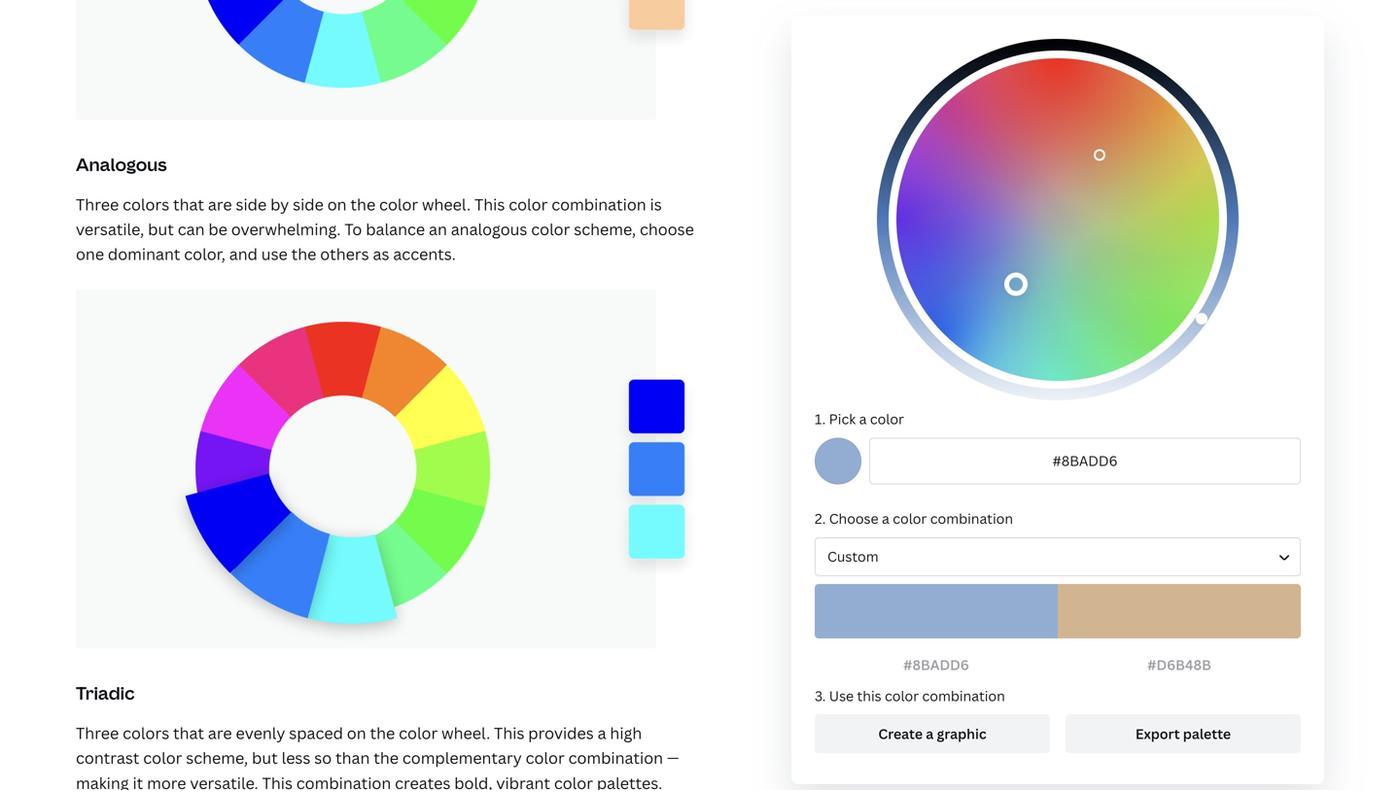 Task type: vqa. For each thing, say whether or not it's contained in the screenshot.
color,
yes



Task type: locate. For each thing, give the bounding box(es) containing it.
2 that from the top
[[173, 723, 204, 744]]

0 vertical spatial three
[[76, 194, 119, 215]]

wheel.
[[422, 194, 471, 215], [442, 723, 490, 744]]

provides
[[528, 723, 594, 744]]

this up vibrant
[[494, 723, 525, 744]]

0 vertical spatial this
[[475, 194, 505, 215]]

side left by
[[236, 194, 267, 215]]

2 vertical spatial this
[[262, 773, 293, 791]]

are
[[208, 194, 232, 215], [208, 723, 232, 744]]

making
[[76, 773, 129, 791]]

are left evenly
[[208, 723, 232, 744]]

2 horizontal spatial a
[[882, 509, 890, 528]]

0 horizontal spatial but
[[148, 219, 174, 240]]

that up can
[[173, 194, 204, 215]]

versatile.
[[190, 773, 258, 791]]

1 horizontal spatial scheme,
[[574, 219, 636, 240]]

1 horizontal spatial side
[[293, 194, 324, 215]]

a left high
[[598, 723, 606, 744]]

so
[[314, 748, 332, 769]]

this up analogous
[[475, 194, 505, 215]]

1 vertical spatial scheme,
[[186, 748, 248, 769]]

three up "versatile,"
[[76, 194, 119, 215]]

that inside 'three colors that are evenly spaced on the color wheel. this provides a high contrast color scheme, but less so than the complementary color combination — making it more versatile. this combination creates bold, vibrant color palettes.'
[[173, 723, 204, 744]]

colors up "versatile,"
[[123, 194, 169, 215]]

1 vertical spatial but
[[252, 748, 278, 769]]

the right use
[[291, 244, 316, 265]]

colors inside three colors that are side by side on the color wheel. this color combination is versatile, but can be overwhelming. to balance an analogous color scheme, choose one dominant color, and use the others as accents.
[[123, 194, 169, 215]]

1 vertical spatial a
[[882, 509, 890, 528]]

0 vertical spatial a
[[859, 410, 867, 428]]

1 three from the top
[[76, 194, 119, 215]]

color
[[379, 194, 418, 215], [509, 194, 548, 215], [531, 219, 570, 240], [870, 410, 904, 428], [893, 509, 927, 528], [885, 687, 919, 705], [399, 723, 438, 744], [143, 748, 182, 769], [526, 748, 565, 769], [554, 773, 593, 791]]

a right pick
[[859, 410, 867, 428]]

a inside 'three colors that are evenly spaced on the color wheel. this provides a high contrast color scheme, but less so than the complementary color combination — making it more versatile. this combination creates bold, vibrant color palettes.'
[[598, 723, 606, 744]]

colors inside 'three colors that are evenly spaced on the color wheel. this provides a high contrast color scheme, but less so than the complementary color combination — making it more versatile. this combination creates bold, vibrant color palettes.'
[[123, 723, 169, 744]]

colors
[[123, 194, 169, 215], [123, 723, 169, 744]]

0 vertical spatial but
[[148, 219, 174, 240]]

0 vertical spatial wheel.
[[422, 194, 471, 215]]

2 vertical spatial a
[[598, 723, 606, 744]]

0 horizontal spatial a
[[598, 723, 606, 744]]

1 colors from the top
[[123, 194, 169, 215]]

wheel. up an
[[422, 194, 471, 215]]

but down evenly
[[252, 748, 278, 769]]

that for triadic
[[173, 723, 204, 744]]

1.
[[815, 410, 826, 428]]

three colors that are side by side on the color wheel. this color combination is versatile, but can be overwhelming. to balance an analogous color scheme, choose one dominant color, and use the others as accents.
[[76, 194, 694, 265]]

side right by
[[293, 194, 324, 215]]

combination up custom button
[[930, 509, 1013, 528]]

that
[[173, 194, 204, 215], [173, 723, 204, 744]]

a
[[859, 410, 867, 428], [882, 509, 890, 528], [598, 723, 606, 744]]

scheme, inside three colors that are side by side on the color wheel. this color combination is versatile, but can be overwhelming. to balance an analogous color scheme, choose one dominant color, and use the others as accents.
[[574, 219, 636, 240]]

0 vertical spatial that
[[173, 194, 204, 215]]

0 horizontal spatial side
[[236, 194, 267, 215]]

0 vertical spatial scheme,
[[574, 219, 636, 240]]

triadic
[[76, 682, 135, 706]]

the up creates on the bottom left
[[370, 723, 395, 744]]

combination left "is"
[[552, 194, 646, 215]]

it
[[133, 773, 143, 791]]

this down less
[[262, 773, 293, 791]]

side
[[236, 194, 267, 215], [293, 194, 324, 215]]

1 vertical spatial colors
[[123, 723, 169, 744]]

1 vertical spatial that
[[173, 723, 204, 744]]

can
[[178, 219, 205, 240]]

to
[[345, 219, 362, 240]]

wheel. up complementary
[[442, 723, 490, 744]]

2 side from the left
[[293, 194, 324, 215]]

this
[[475, 194, 505, 215], [494, 723, 525, 744], [262, 773, 293, 791]]

scheme, left "choose"
[[574, 219, 636, 240]]

2 are from the top
[[208, 723, 232, 744]]

slider
[[877, 39, 1239, 401]]

1 vertical spatial wheel.
[[442, 723, 490, 744]]

three for triadic
[[76, 723, 119, 744]]

balance
[[366, 219, 425, 240]]

0 vertical spatial are
[[208, 194, 232, 215]]

three inside three colors that are side by side on the color wheel. this color combination is versatile, but can be overwhelming. to balance an analogous color scheme, choose one dominant color, and use the others as accents.
[[76, 194, 119, 215]]

a right choose
[[882, 509, 890, 528]]

monochromatic colors image
[[76, 0, 700, 120]]

colors for analogous
[[123, 194, 169, 215]]

three
[[76, 194, 119, 215], [76, 723, 119, 744]]

1 vertical spatial are
[[208, 723, 232, 744]]

that up more
[[173, 723, 204, 744]]

evenly
[[236, 723, 285, 744]]

color,
[[184, 244, 225, 265]]

use
[[261, 244, 288, 265]]

0 vertical spatial on
[[327, 194, 347, 215]]

on
[[327, 194, 347, 215], [347, 723, 366, 744]]

the
[[350, 194, 376, 215], [291, 244, 316, 265], [370, 723, 395, 744], [374, 748, 399, 769]]

bold,
[[454, 773, 493, 791]]

custom
[[828, 548, 879, 566]]

2 colors from the top
[[123, 723, 169, 744]]

custom button
[[815, 538, 1301, 576]]

are for analogous
[[208, 194, 232, 215]]

but up dominant
[[148, 219, 174, 240]]

1 vertical spatial three
[[76, 723, 119, 744]]

1 that from the top
[[173, 194, 204, 215]]

1 are from the top
[[208, 194, 232, 215]]

but
[[148, 219, 174, 240], [252, 748, 278, 769]]

are inside three colors that are side by side on the color wheel. this color combination is versatile, but can be overwhelming. to balance an analogous color scheme, choose one dominant color, and use the others as accents.
[[208, 194, 232, 215]]

choose
[[640, 219, 694, 240]]

combination
[[552, 194, 646, 215], [930, 509, 1013, 528], [922, 687, 1005, 705], [568, 748, 663, 769], [296, 773, 391, 791]]

1 horizontal spatial a
[[859, 410, 867, 428]]

scheme, up versatile.
[[186, 748, 248, 769]]

scheme, inside 'three colors that are evenly spaced on the color wheel. this provides a high contrast color scheme, but less so than the complementary color combination — making it more versatile. this combination creates bold, vibrant color palettes.'
[[186, 748, 248, 769]]

three up contrast
[[76, 723, 119, 744]]

1 side from the left
[[236, 194, 267, 215]]

and
[[229, 244, 258, 265]]

are inside 'three colors that are evenly spaced on the color wheel. this provides a high contrast color scheme, but less so than the complementary color combination — making it more versatile. this combination creates bold, vibrant color palettes.'
[[208, 723, 232, 744]]

are up be
[[208, 194, 232, 215]]

on up to
[[327, 194, 347, 215]]

scheme,
[[574, 219, 636, 240], [186, 748, 248, 769]]

colors up contrast
[[123, 723, 169, 744]]

0 vertical spatial colors
[[123, 194, 169, 215]]

0 horizontal spatial scheme,
[[186, 748, 248, 769]]

vibrant
[[496, 773, 550, 791]]

1 horizontal spatial but
[[252, 748, 278, 769]]

None text field
[[869, 438, 1301, 485]]

1 vertical spatial on
[[347, 723, 366, 744]]

on up than
[[347, 723, 366, 744]]

the up to
[[350, 194, 376, 215]]

2 three from the top
[[76, 723, 119, 744]]

a for choose
[[882, 509, 890, 528]]

that inside three colors that are side by side on the color wheel. this color combination is versatile, but can be overwhelming. to balance an analogous color scheme, choose one dominant color, and use the others as accents.
[[173, 194, 204, 215]]

three inside 'three colors that are evenly spaced on the color wheel. this provides a high contrast color scheme, but less so than the complementary color combination — making it more versatile. this combination creates bold, vibrant color palettes.'
[[76, 723, 119, 744]]



Task type: describe. For each thing, give the bounding box(es) containing it.
overwhelming.
[[231, 219, 341, 240]]

dominant
[[108, 244, 180, 265]]

the right than
[[374, 748, 399, 769]]

colors for triadic
[[123, 723, 169, 744]]

spaced
[[289, 723, 343, 744]]

use
[[829, 687, 854, 705]]

but inside 'three colors that are evenly spaced on the color wheel. this provides a high contrast color scheme, but less so than the complementary color combination — making it more versatile. this combination creates bold, vibrant color palettes.'
[[252, 748, 278, 769]]

one
[[76, 244, 104, 265]]

creates
[[395, 773, 451, 791]]

this
[[857, 687, 882, 705]]

2. choose a color combination
[[815, 509, 1013, 528]]

is
[[650, 194, 662, 215]]

contrast
[[76, 748, 139, 769]]

wheel. inside 'three colors that are evenly spaced on the color wheel. this provides a high contrast color scheme, but less so than the complementary color combination — making it more versatile. this combination creates bold, vibrant color palettes.'
[[442, 723, 490, 744]]

complementary
[[402, 748, 522, 769]]

combination right 'this'
[[922, 687, 1005, 705]]

analogous colors image
[[76, 290, 700, 649]]

others
[[320, 244, 369, 265]]

three for analogous
[[76, 194, 119, 215]]

2.
[[815, 509, 826, 528]]

versatile,
[[76, 219, 144, 240]]

more
[[147, 773, 186, 791]]

—
[[667, 748, 679, 769]]

combination down high
[[568, 748, 663, 769]]

combination down than
[[296, 773, 391, 791]]

wheel. inside three colors that are side by side on the color wheel. this color combination is versatile, but can be overwhelming. to balance an analogous color scheme, choose one dominant color, and use the others as accents.
[[422, 194, 471, 215]]

3. use this color combination
[[815, 687, 1005, 705]]

by
[[270, 194, 289, 215]]

an
[[429, 219, 447, 240]]

analogous
[[76, 153, 167, 177]]

three colors that are evenly spaced on the color wheel. this provides a high contrast color scheme, but less so than the complementary color combination — making it more versatile. this combination creates bold, vibrant color palettes.
[[76, 723, 679, 791]]

analogous
[[451, 219, 527, 240]]

on inside three colors that are side by side on the color wheel. this color combination is versatile, but can be overwhelming. to balance an analogous color scheme, choose one dominant color, and use the others as accents.
[[327, 194, 347, 215]]

but inside three colors that are side by side on the color wheel. this color combination is versatile, but can be overwhelming. to balance an analogous color scheme, choose one dominant color, and use the others as accents.
[[148, 219, 174, 240]]

are for triadic
[[208, 723, 232, 744]]

a for pick
[[859, 410, 867, 428]]

less
[[282, 748, 311, 769]]

accents.
[[393, 244, 456, 265]]

high
[[610, 723, 642, 744]]

1. pick a color
[[815, 410, 904, 428]]

3.
[[815, 687, 826, 705]]

on inside 'three colors that are evenly spaced on the color wheel. this provides a high contrast color scheme, but less so than the complementary color combination — making it more versatile. this combination creates bold, vibrant color palettes.'
[[347, 723, 366, 744]]

pick
[[829, 410, 856, 428]]

than
[[336, 748, 370, 769]]

1 vertical spatial this
[[494, 723, 525, 744]]

be
[[208, 219, 227, 240]]

that for analogous
[[173, 194, 204, 215]]

choose
[[829, 509, 879, 528]]

this inside three colors that are side by side on the color wheel. this color combination is versatile, but can be overwhelming. to balance an analogous color scheme, choose one dominant color, and use the others as accents.
[[475, 194, 505, 215]]

as
[[373, 244, 389, 265]]

palettes.
[[597, 773, 662, 791]]

combination inside three colors that are side by side on the color wheel. this color combination is versatile, but can be overwhelming. to balance an analogous color scheme, choose one dominant color, and use the others as accents.
[[552, 194, 646, 215]]



